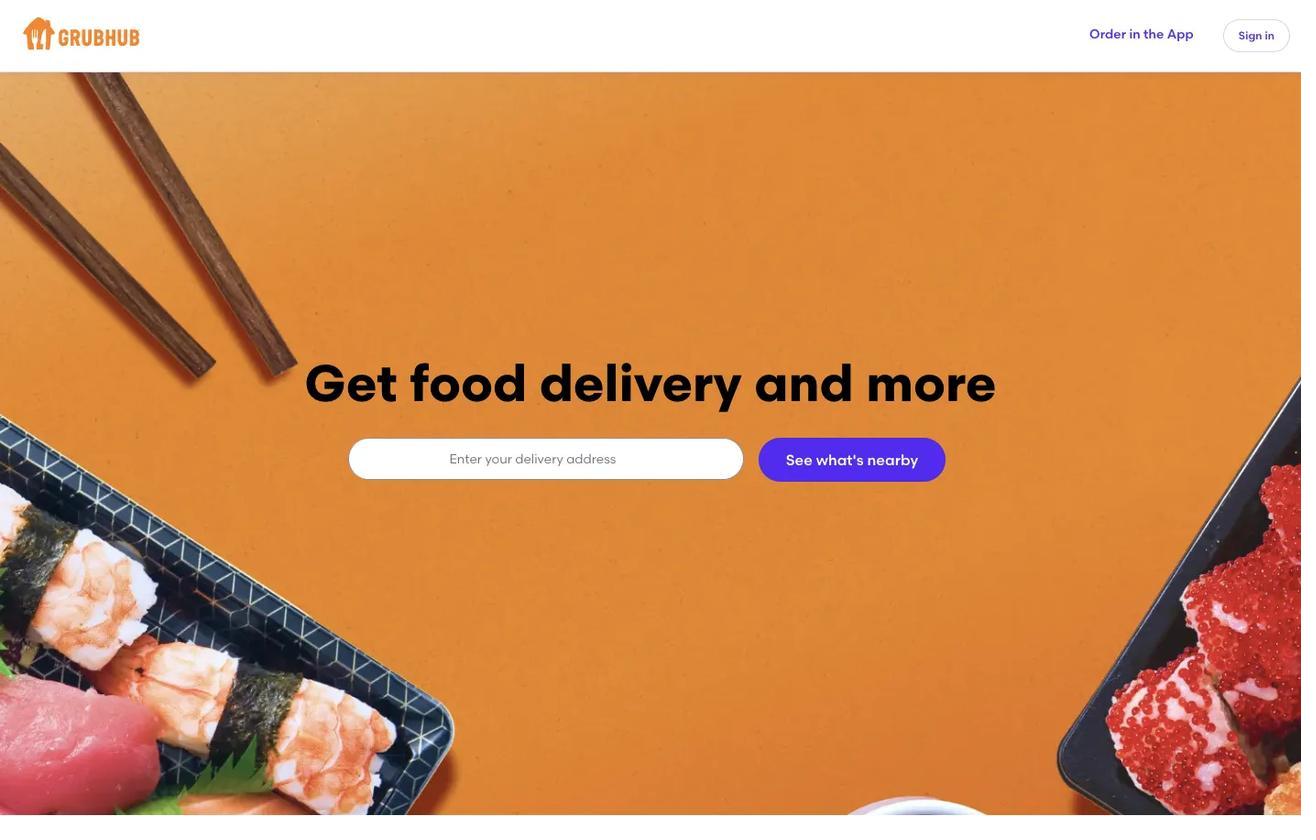 Task type: vqa. For each thing, say whether or not it's contained in the screenshot.
Order's THE IN
yes



Task type: describe. For each thing, give the bounding box(es) containing it.
burger and fries delivery image
[[0, 71, 1302, 817]]

sign in
[[1239, 29, 1275, 42]]

main navigation navigation
[[0, 0, 1302, 71]]

order in the app
[[1090, 26, 1194, 42]]

Search Address search field
[[348, 439, 742, 479]]

food
[[410, 352, 527, 414]]

get food delivery and more
[[305, 352, 997, 414]]

in for sign
[[1265, 29, 1275, 42]]

sign
[[1239, 29, 1263, 42]]

the
[[1144, 26, 1165, 42]]



Task type: locate. For each thing, give the bounding box(es) containing it.
more
[[866, 352, 997, 414]]

nearby
[[868, 451, 919, 469]]

get
[[305, 352, 398, 414]]

see
[[786, 451, 813, 469]]

what's
[[817, 451, 864, 469]]

in right sign
[[1265, 29, 1275, 42]]

in left the at the right of page
[[1130, 26, 1141, 42]]

and
[[755, 352, 854, 414]]

see what's nearby
[[786, 451, 919, 469]]

order in the app link
[[1090, 25, 1194, 43]]

see what's nearby button
[[759, 438, 946, 482]]

1 horizontal spatial in
[[1265, 29, 1275, 42]]

sign in button
[[1224, 19, 1291, 52]]

app
[[1168, 26, 1194, 42]]

in
[[1130, 26, 1141, 42], [1265, 29, 1275, 42]]

in for order
[[1130, 26, 1141, 42]]

delivery
[[540, 352, 742, 414]]

in inside button
[[1265, 29, 1275, 42]]

0 horizontal spatial in
[[1130, 26, 1141, 42]]

order
[[1090, 26, 1127, 42]]



